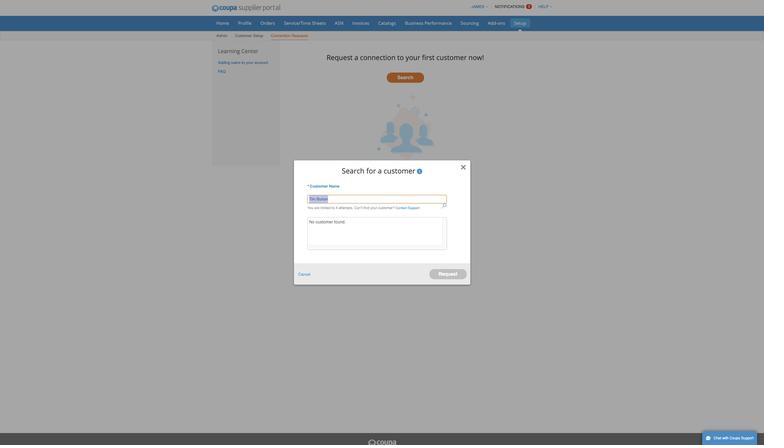 Task type: vqa. For each thing, say whether or not it's contained in the screenshot.
leftmost in
no



Task type: locate. For each thing, give the bounding box(es) containing it.
your down center
[[246, 60, 254, 65]]

support inside search for a customer dialog
[[408, 206, 420, 210]]

request inside request button
[[439, 272, 458, 277]]

2 horizontal spatial your
[[406, 52, 421, 62]]

a
[[355, 52, 359, 62], [378, 166, 382, 176]]

account
[[255, 60, 268, 65]]

chat with coupa support button
[[703, 431, 758, 445]]

1 horizontal spatial your
[[371, 206, 377, 210]]

setup right ons
[[515, 20, 527, 26]]

orders
[[261, 20, 275, 26]]

* customer name
[[308, 184, 340, 188]]

adding
[[218, 60, 230, 65]]

to
[[398, 52, 404, 62], [242, 60, 245, 65], [332, 206, 335, 210]]

invoices
[[353, 20, 370, 26]]

1 horizontal spatial search
[[398, 75, 414, 80]]

search left for on the top
[[342, 166, 365, 176]]

profile link
[[234, 19, 256, 27]]

support right contact
[[408, 206, 420, 210]]

1 horizontal spatial setup
[[515, 20, 527, 26]]

add-ons link
[[484, 19, 509, 27]]

1 vertical spatial customer
[[384, 166, 416, 176]]

customer right no at the left of the page
[[316, 220, 333, 224]]

customer
[[437, 52, 467, 62], [384, 166, 416, 176], [316, 220, 333, 224]]

to for limited
[[332, 206, 335, 210]]

0 horizontal spatial request
[[327, 52, 353, 62]]

1 vertical spatial setup
[[253, 33, 263, 38]]

your left first
[[406, 52, 421, 62]]

2 horizontal spatial to
[[398, 52, 404, 62]]

1 horizontal spatial support
[[742, 436, 754, 440]]

setup
[[515, 20, 527, 26], [253, 33, 263, 38]]

no customer found.
[[309, 220, 346, 224]]

sourcing
[[461, 20, 479, 26]]

home link
[[213, 19, 233, 27]]

0 horizontal spatial support
[[408, 206, 420, 210]]

limited
[[321, 206, 331, 210]]

catalogs
[[379, 20, 396, 26]]

to inside dialog
[[332, 206, 335, 210]]

to up the 'search' 'button'
[[398, 52, 404, 62]]

customer
[[235, 33, 252, 38], [310, 184, 328, 188]]

to right users
[[242, 60, 245, 65]]

coupa
[[730, 436, 741, 440]]

0 horizontal spatial to
[[242, 60, 245, 65]]

home
[[217, 20, 229, 26]]

setup link
[[511, 19, 530, 27]]

1 vertical spatial request
[[439, 272, 458, 277]]

search inside dialog
[[342, 166, 365, 176]]

0 horizontal spatial coupa supplier portal image
[[208, 1, 285, 16]]

0 horizontal spatial customer
[[235, 33, 252, 38]]

with
[[723, 436, 729, 440]]

connection
[[360, 52, 396, 62]]

0 horizontal spatial search
[[342, 166, 365, 176]]

0 horizontal spatial setup
[[253, 33, 263, 38]]

1 horizontal spatial to
[[332, 206, 335, 210]]

to for connection
[[398, 52, 404, 62]]

customer right for on the top
[[384, 166, 416, 176]]

1 vertical spatial a
[[378, 166, 382, 176]]

learning center
[[218, 47, 259, 55]]

0 vertical spatial support
[[408, 206, 420, 210]]

customer right *
[[310, 184, 328, 188]]

attempts.
[[339, 206, 354, 210]]

1 horizontal spatial coupa supplier portal image
[[367, 439, 397, 445]]

your
[[406, 52, 421, 62], [246, 60, 254, 65], [371, 206, 377, 210]]

ons
[[498, 20, 506, 26]]

0 vertical spatial customer
[[235, 33, 252, 38]]

setup down orders
[[253, 33, 263, 38]]

2 vertical spatial customer
[[316, 220, 333, 224]]

1 vertical spatial coupa supplier portal image
[[367, 439, 397, 445]]

chat with coupa support
[[714, 436, 754, 440]]

search for search
[[398, 75, 414, 80]]

admin link
[[216, 32, 228, 40]]

0 vertical spatial request
[[327, 52, 353, 62]]

find
[[364, 206, 370, 210]]

4
[[336, 206, 338, 210]]

1 horizontal spatial a
[[378, 166, 382, 176]]

support
[[408, 206, 420, 210], [742, 436, 754, 440]]

customer down profile link
[[235, 33, 252, 38]]

1 horizontal spatial request
[[439, 272, 458, 277]]

to left 4
[[332, 206, 335, 210]]

coupa supplier portal image
[[208, 1, 285, 16], [367, 439, 397, 445]]

0 vertical spatial coupa supplier portal image
[[208, 1, 285, 16]]

0 vertical spatial search
[[398, 75, 414, 80]]

request
[[327, 52, 353, 62], [439, 272, 458, 277]]

2 horizontal spatial customer
[[437, 52, 467, 62]]

contact support button
[[396, 205, 420, 211]]

contact
[[396, 206, 407, 210]]

1 vertical spatial search
[[342, 166, 365, 176]]

performance
[[425, 20, 452, 26]]

search
[[398, 75, 414, 80], [342, 166, 365, 176]]

1 vertical spatial customer
[[310, 184, 328, 188]]

search for a customer dialog
[[294, 161, 471, 285]]

a left connection
[[355, 52, 359, 62]]

search inside 'button'
[[398, 75, 414, 80]]

support right coupa
[[742, 436, 754, 440]]

cancel
[[298, 272, 311, 276]]

1 horizontal spatial customer
[[310, 184, 328, 188]]

profile
[[238, 20, 252, 26]]

customer right first
[[437, 52, 467, 62]]

add-
[[488, 20, 498, 26]]

customer setup link
[[235, 32, 264, 40]]

1 vertical spatial support
[[742, 436, 754, 440]]

a right for on the top
[[378, 166, 382, 176]]

0 vertical spatial a
[[355, 52, 359, 62]]

sourcing link
[[457, 19, 483, 27]]

1 horizontal spatial customer
[[384, 166, 416, 176]]

add-ons
[[488, 20, 506, 26]]

a inside search for a customer dialog
[[378, 166, 382, 176]]

your right find
[[371, 206, 377, 210]]

search for search for a customer
[[342, 166, 365, 176]]

search down request a connection to your first customer now!
[[398, 75, 414, 80]]

service/time sheets link
[[280, 19, 330, 27]]



Task type: describe. For each thing, give the bounding box(es) containing it.
0 horizontal spatial customer
[[316, 220, 333, 224]]

business performance
[[405, 20, 452, 26]]

requests
[[292, 33, 308, 38]]

0 horizontal spatial your
[[246, 60, 254, 65]]

connection requests
[[271, 33, 308, 38]]

close image
[[461, 164, 467, 170]]

0 horizontal spatial a
[[355, 52, 359, 62]]

center
[[242, 47, 259, 55]]

cancel button
[[298, 271, 311, 277]]

search for a customer
[[342, 166, 416, 176]]

name
[[329, 184, 340, 188]]

Type to search for a customer text field
[[308, 195, 447, 204]]

customer setup
[[235, 33, 263, 38]]

connection
[[271, 33, 291, 38]]

*
[[308, 184, 309, 188]]

business
[[405, 20, 424, 26]]

connection requests link
[[271, 32, 309, 40]]

users
[[231, 60, 241, 65]]

no
[[309, 220, 315, 224]]

sheets
[[312, 20, 326, 26]]

customer inside dialog
[[310, 184, 328, 188]]

request for request
[[439, 272, 458, 277]]

business performance link
[[401, 19, 456, 27]]

search button
[[387, 73, 424, 83]]

asn link
[[331, 19, 348, 27]]

faq link
[[218, 69, 226, 74]]

are
[[315, 206, 320, 210]]

chat
[[714, 436, 722, 440]]

customer?
[[378, 206, 395, 210]]

found.
[[334, 220, 346, 224]]

support inside chat with coupa support button
[[742, 436, 754, 440]]

catalogs link
[[375, 19, 400, 27]]

you
[[308, 206, 314, 210]]

learning
[[218, 47, 240, 55]]

admin
[[217, 33, 228, 38]]

adding users to your account
[[218, 60, 268, 65]]

now!
[[469, 52, 484, 62]]

can't
[[355, 206, 363, 210]]

request a connection to your first customer now!
[[327, 52, 484, 62]]

0 vertical spatial setup
[[515, 20, 527, 26]]

service/time sheets
[[284, 20, 326, 26]]

service/time
[[284, 20, 311, 26]]

first
[[422, 52, 435, 62]]

invoices link
[[349, 19, 373, 27]]

adding users to your account link
[[218, 60, 268, 65]]

orders link
[[257, 19, 279, 27]]

asn
[[335, 20, 344, 26]]

faq
[[218, 69, 226, 74]]

for
[[367, 166, 376, 176]]

request button
[[430, 269, 467, 279]]

request for request a connection to your first customer now!
[[327, 52, 353, 62]]

you are limited to 4 attempts. can't find your customer? contact support
[[308, 206, 420, 210]]

0 vertical spatial customer
[[437, 52, 467, 62]]

your inside search for a customer dialog
[[371, 206, 377, 210]]



